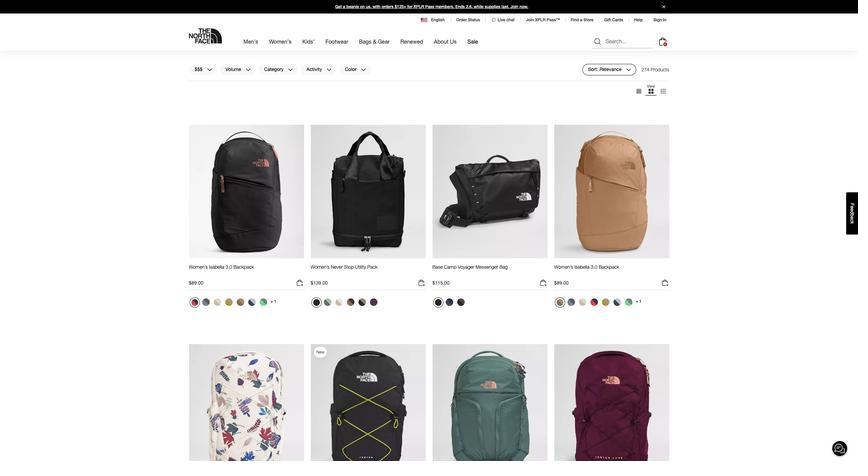 Task type: describe. For each thing, give the bounding box(es) containing it.
1 horizontal spatial tnf black heather/brilliant coral radio
[[589, 297, 600, 308]]

+ 1 button for dark sage light heather/chlorophyll green option
[[270, 297, 278, 307]]

relevance
[[600, 67, 622, 72]]

tnf black heather/brilliant coral image for rightmost tnf black heather/brilliant coral radio
[[591, 299, 598, 306]]

sign in
[[654, 18, 667, 22]]

surge inside button
[[189, 45, 201, 50]]

kids' link
[[303, 32, 315, 51]]

black currant purple/tnf black image
[[370, 299, 378, 306]]

almond butter dark heather/cargo khaki image for almond butter dark heather/cargo khaki radio
[[237, 299, 244, 306]]

coal brown tnf monogram print/utility brown image
[[347, 299, 355, 306]]

gift cards
[[605, 18, 624, 22]]

get a beanie on us, with orders $125+ for xplr pass members. ends 2.6, while supplies last. join now.
[[336, 4, 529, 9]]

gardenia white dark heather/gravel image for gardenia white dark heather/gravel option
[[579, 299, 587, 306]]

Dark Sage Light Heather/Chlorophyll Green radio
[[258, 297, 269, 308]]

category
[[264, 67, 284, 72]]

+ 1 button for dark sage light heather/chlorophyll green radio
[[635, 297, 643, 307]]

Summit Navy/Shady Blue radio
[[444, 297, 455, 308]]

tnf black heather/brilliant coral image for the leftmost tnf black heather/brilliant coral radio
[[191, 300, 198, 306]]

base
[[433, 264, 443, 270]]

sign
[[654, 18, 663, 22]]

a for store
[[581, 18, 583, 22]]

dusty periwinkle dark heather/shady blue radio for new taupe green light heather/arrowwood yellow radio
[[612, 297, 623, 308]]

f e e d b a c k
[[850, 203, 856, 224]]

2 for women's recon backpack
[[640, 80, 642, 85]]

Misty Sage/Dark Sage radio
[[322, 297, 333, 308]]

fawn grey/pink moss image
[[614, 79, 621, 87]]

Kelp Tan/TNF Black radio
[[357, 297, 368, 308]]

help
[[635, 18, 643, 22]]

jester backpack image
[[311, 344, 426, 462]]

supplies
[[485, 4, 501, 9]]

surge backpack
[[189, 45, 223, 50]]

tnf blue/mandarin image
[[481, 79, 488, 87]]

women's recon backpack image
[[555, 0, 670, 39]]

women's link
[[269, 32, 292, 51]]

dusty periwinkle dark heather/shady blue image for new taupe green light heather/arrowwood yellow radio's dusty periwinkle dark heather/shady blue radio
[[614, 299, 621, 306]]

us,
[[366, 4, 372, 9]]

footwear
[[326, 38, 349, 45]]

tnf black image
[[313, 300, 320, 306]]

$$$ button
[[189, 64, 217, 76]]

about us
[[434, 38, 457, 45]]

new
[[317, 350, 325, 355]]

join xplr pass™
[[527, 18, 561, 22]]

women's jester backpack image
[[189, 344, 304, 462]]

the north face home page image
[[189, 28, 222, 44]]

beanie
[[347, 4, 359, 9]]

bag
[[500, 264, 508, 270]]

women's never stop utility pack
[[311, 264, 378, 270]]

voyager
[[458, 264, 475, 270]]

TNF Black radio
[[312, 298, 322, 308]]

$$$
[[195, 67, 203, 72]]

close image
[[660, 5, 669, 8]]

bags & gear
[[359, 38, 390, 45]]

live chat button
[[491, 17, 516, 23]]

renewed
[[401, 38, 424, 45]]

+ 1 button for gravel/tnf black option
[[270, 78, 278, 87]]

find a store link
[[571, 18, 594, 22]]

274 products status
[[642, 64, 670, 76]]

+ right dark sage light heather/chlorophyll green image
[[271, 300, 273, 304]]

New Taupe Green/TNF Black radio
[[456, 297, 467, 308]]

base camp voyager messenger bag
[[433, 264, 508, 270]]

meld grey dark heather/tnf black image
[[237, 79, 244, 87]]

+ 2 button for women's recon backpack
[[635, 78, 643, 87]]

boysenberry/burnt coral metallic image
[[313, 80, 320, 87]]

coal brown/fiery red image
[[248, 79, 256, 87]]

asphalt grey light heather/folk blue image
[[568, 299, 575, 306]]

$125+
[[395, 4, 407, 9]]

2.6,
[[466, 4, 473, 9]]

1 recon from the left
[[433, 45, 446, 50]]

+ 2 button for recon backpack
[[513, 78, 522, 87]]

+ for recon backpack
[[515, 80, 517, 85]]

get
[[336, 4, 342, 9]]

us
[[450, 38, 457, 45]]

on
[[360, 4, 365, 9]]

women's for 'women's never stop utility pack' button
[[311, 264, 330, 270]]

+ right dark sage light heather/chlorophyll green radio
[[636, 300, 639, 304]]

pack
[[368, 264, 378, 270]]

d
[[850, 211, 856, 214]]

+ for surge backpack
[[271, 80, 273, 85]]

last.
[[502, 4, 510, 9]]

while
[[474, 4, 484, 9]]

1 horizontal spatial women's surge luxe backpack image
[[433, 344, 548, 462]]

women's for women's isabella 3.0 backpack button associated with gardenia white dark heather/gravel option
[[555, 264, 574, 270]]

tnf black/tnf black image for tnf black/tnf black option
[[591, 79, 598, 87]]

asphalt grey light heather/folk blue image
[[202, 299, 210, 306]]

dark sage/tnf black image
[[214, 79, 221, 87]]

kids'
[[303, 38, 315, 45]]

english
[[431, 18, 445, 22]]

live chat
[[498, 18, 515, 22]]

status
[[468, 18, 480, 22]]

new taupe green/tnf black image
[[458, 299, 465, 306]]

tnf navy/tnf black image for second "tnf navy/tnf black" option from left
[[458, 79, 465, 87]]

volume button
[[220, 64, 256, 76]]

+ 1 for gravel/tnf black option
[[271, 80, 277, 85]]

2 e from the top
[[850, 209, 856, 212]]

members.
[[436, 4, 455, 9]]

Timber Tan/Demitasse Brown radio
[[434, 78, 444, 88]]

cards
[[613, 18, 624, 22]]

boysenberry/dusty periwinkle image
[[602, 79, 610, 87]]

view
[[648, 84, 656, 88]]

dark sage light heather/chlorophyll green image
[[260, 299, 267, 306]]

Fawn Grey/Pink Moss radio
[[612, 78, 623, 88]]

new taupe green light heather/arrowwood yellow image for new taupe green light heather/arrowwood yellow option
[[225, 299, 233, 306]]

a for beanie
[[343, 4, 346, 9]]

english link
[[421, 17, 446, 23]]

volume
[[226, 67, 241, 72]]

274
[[642, 67, 650, 72]]

bags & gear link
[[359, 32, 390, 51]]

base camp voyager messenger bag image
[[433, 124, 548, 259]]

gardenia white/gravel image
[[336, 299, 343, 306]]

view button
[[645, 84, 658, 99]]

tnf navy/tnf black image for 1st "tnf navy/tnf black" option from left
[[202, 79, 210, 87]]

1 for gravel/tnf black option
[[274, 80, 277, 85]]

0 horizontal spatial tnf black heather/brilliant coral radio
[[190, 298, 200, 308]]

sort: relevance
[[589, 67, 622, 72]]

+ 1 for dark sage light heather/chlorophyll green option
[[271, 300, 277, 304]]

products
[[651, 67, 670, 72]]

find a store
[[571, 18, 594, 22]]

category button
[[259, 64, 298, 76]]

Dark Sage/TNF Black radio
[[212, 78, 223, 88]]

+ 2 for women's recon backpack
[[636, 80, 642, 85]]

misty sage/dark sage image
[[324, 299, 332, 306]]

help link
[[635, 18, 643, 22]]

women's isabella 3.0 backpack image for women's isabella 3.0 backpack button associated with gardenia white dark heather/gravel option
[[555, 124, 670, 259]]

sulphur moss/tnf black image
[[504, 79, 511, 87]]

gift cards link
[[605, 18, 624, 22]]

$139.00 button
[[311, 279, 426, 291]]

TNF Blue/Mandarin radio
[[479, 78, 490, 88]]

in
[[664, 18, 667, 22]]

Black Currant Purple/TNF Black radio
[[369, 297, 379, 308]]

never
[[331, 264, 343, 270]]

gravel/optic violet image
[[557, 80, 564, 87]]

sign in button
[[654, 18, 667, 22]]

Dark Sage Light Heather/Chlorophyll Green radio
[[624, 297, 635, 308]]

k
[[850, 222, 856, 224]]

Gravel/TNF Black radio
[[258, 78, 269, 88]]

women's for women's surge luxe backpack 'button'
[[311, 45, 330, 50]]

tin grey dark heather/tnf black image
[[225, 79, 233, 87]]

messenger
[[476, 264, 499, 270]]

sale
[[468, 38, 478, 45]]

f
[[850, 203, 856, 206]]

dusty periwinkle dark heather/shady blue radio for almond butter dark heather/cargo khaki radio
[[247, 297, 257, 308]]

now.
[[520, 4, 529, 9]]



Task type: locate. For each thing, give the bounding box(es) containing it.
pass
[[426, 4, 435, 9]]

$89.00 up asphalt grey light heather/folk blue option
[[189, 280, 204, 286]]

1 horizontal spatial + 2 button
[[635, 78, 643, 87]]

Gardenia White Dark Heather/Gravel radio
[[578, 297, 589, 308]]

about us link
[[434, 32, 457, 51]]

0 horizontal spatial women's isabella 3.0 backpack button
[[189, 264, 254, 277]]

1 horizontal spatial + 2
[[636, 80, 642, 85]]

f e e d b a c k button
[[847, 193, 859, 235]]

search all image
[[594, 37, 602, 46]]

boysenberry light heather/fiery red image
[[626, 79, 633, 87]]

women's surge luxe backpack image
[[311, 0, 426, 39], [433, 344, 548, 462]]

gardenia white dark heather/gravel image
[[214, 299, 221, 306], [579, 299, 587, 306]]

pass™
[[547, 18, 561, 22]]

women's never stop utility pack image
[[311, 124, 426, 259]]

1 dusty periwinkle dark heather/shady blue image from the left
[[248, 299, 256, 306]]

Gardenia White/Gravel radio
[[334, 297, 345, 308]]

Boysenberry/Dusty Periwinkle radio
[[601, 78, 612, 88]]

1 surge from the left
[[189, 45, 201, 50]]

Asphalt Grey Light Heather/Folk Blue radio
[[566, 297, 577, 308]]

Coal Brown TNF Monogram Print/Utility Brown radio
[[346, 297, 356, 308]]

Zinc Grey Dark Heather/Powder Blue radio
[[566, 78, 577, 88]]

2 tnf navy/tnf black radio from the left
[[456, 78, 467, 88]]

New Taupe Green Light Heather/Arrowwood Yellow radio
[[601, 297, 612, 308]]

Coal Brown/Fiery Red radio
[[247, 78, 257, 88], [467, 78, 478, 88]]

1 vertical spatial women's surge luxe backpack image
[[433, 344, 548, 462]]

coal brown/fiery red radio left tnf blue/mandarin image
[[467, 78, 478, 88]]

join
[[511, 4, 519, 9], [527, 18, 535, 22]]

0 horizontal spatial tnf navy/tnf black image
[[202, 79, 210, 87]]

women's recon backpack
[[555, 45, 610, 50]]

dusty periwinkle dark heather/shady blue image left dark sage light heather/chlorophyll green radio
[[614, 299, 621, 306]]

orders
[[382, 4, 394, 9]]

find
[[571, 18, 580, 22]]

2 recon from the left
[[575, 45, 588, 50]]

isabella for women's isabella 3.0 backpack button related to gardenia white dark heather/gravel radio at the bottom left
[[209, 264, 224, 270]]

with
[[373, 4, 381, 9]]

1 right dark sage light heather/chlorophyll green option
[[274, 300, 277, 304]]

+ 1
[[271, 80, 277, 85], [271, 300, 277, 304], [636, 300, 642, 304]]

$115.00
[[433, 280, 450, 286]]

a right get on the top of page
[[343, 4, 346, 9]]

xplr
[[414, 4, 425, 9], [536, 18, 546, 22]]

1 horizontal spatial surge
[[331, 45, 343, 50]]

1 horizontal spatial tnf black heather/brilliant coral image
[[591, 299, 598, 306]]

1 horizontal spatial isabella
[[575, 264, 590, 270]]

order
[[457, 18, 467, 22]]

0 horizontal spatial gardenia white dark heather/gravel image
[[214, 299, 221, 306]]

1 tnf navy/tnf black radio from the left
[[201, 78, 211, 88]]

1 horizontal spatial 3.0
[[591, 264, 598, 270]]

1 horizontal spatial gardenia white dark heather/gravel image
[[579, 299, 587, 306]]

TNF White Metallic Melange/Mid Grey radio
[[578, 78, 589, 88]]

join down now.
[[527, 18, 535, 22]]

Almond Butter Dark Heather/Cargo Khaki radio
[[235, 297, 246, 308]]

Search search field
[[593, 35, 654, 48]]

surge inside 'button'
[[331, 45, 343, 50]]

274 products
[[642, 67, 670, 72]]

1 women's isabella 3.0 backpack from the left
[[189, 264, 254, 270]]

+ right gravel/tnf black option
[[271, 80, 273, 85]]

1 for dark sage light heather/chlorophyll green option
[[274, 300, 277, 304]]

1 horizontal spatial almond butter dark heather/cargo khaki image
[[557, 300, 564, 306]]

TNF Black Heather/Brilliant Coral radio
[[589, 297, 600, 308], [190, 298, 200, 308]]

zinc grey dark heather/powder blue image
[[568, 79, 575, 87]]

$139.00
[[311, 280, 328, 286]]

tnf black/tnf black image right tnf white metallic melange/mid grey icon
[[591, 79, 598, 87]]

activity
[[307, 67, 322, 72]]

timber tan/demitasse brown image
[[435, 80, 442, 87]]

1 gardenia white dark heather/gravel image from the left
[[214, 299, 221, 306]]

kelp tan/tnf black image
[[359, 299, 366, 306]]

base camp voyager messenger bag button
[[433, 264, 508, 277]]

2 2 from the left
[[640, 80, 642, 85]]

for
[[408, 4, 413, 9]]

women's isabella 3.0 backpack button for gardenia white dark heather/gravel radio at the bottom left
[[189, 264, 254, 277]]

+ 2 right boysenberry light heather/fiery red "image" at the top of the page
[[636, 80, 642, 85]]

tnf navy/tnf black image right tnf black/tnf black radio
[[202, 79, 210, 87]]

dusty periwinkle dark heather/shady blue image right almond butter dark heather/cargo khaki radio
[[248, 299, 256, 306]]

+ 1 right dark sage light heather/chlorophyll green image
[[271, 300, 277, 304]]

footwear link
[[326, 32, 349, 51]]

1 horizontal spatial xplr
[[536, 18, 546, 22]]

1 tnf navy/tnf black image from the left
[[202, 79, 210, 87]]

isabella for women's isabella 3.0 backpack button associated with gardenia white dark heather/gravel option
[[575, 264, 590, 270]]

TNF Black/TNF Black radio
[[190, 78, 200, 88]]

1 + 2 button from the left
[[513, 78, 522, 87]]

coal brown/fiery red image
[[469, 79, 477, 87]]

almond butter dark heather/cargo khaki image left asphalt grey light heather/folk blue icon
[[557, 300, 564, 306]]

0 horizontal spatial tnf black/tnf black image
[[191, 80, 198, 87]]

tnf black/tnf black image inside tnf black/tnf black option
[[591, 79, 598, 87]]

women's recon backpack button
[[555, 45, 610, 57]]

+ 2 button right sulphur moss/tnf black icon in the right top of the page
[[513, 78, 522, 87]]

women's
[[269, 38, 292, 45]]

women's inside 'button'
[[311, 45, 330, 50]]

2 dusty periwinkle dark heather/shady blue image from the left
[[614, 299, 621, 306]]

women's isabella 3.0 backpack button up gardenia white dark heather/gravel radio at the bottom left
[[189, 264, 254, 277]]

$89.00 for asphalt grey light heather/folk blue option
[[189, 280, 204, 286]]

tnf black/tnf black image down $$$
[[191, 80, 198, 87]]

$89.00 button for women's isabella 3.0 backpack button related to gardenia white dark heather/gravel radio at the bottom left
[[189, 279, 304, 291]]

+ 1 button right dark sage light heather/chlorophyll green image
[[270, 297, 278, 307]]

Meld Grey Dark Heather/TNF Black radio
[[235, 78, 246, 88]]

1 horizontal spatial dusty periwinkle dark heather/shady blue radio
[[612, 297, 623, 308]]

new taupe green light heather/arrowwood yellow image left dark sage light heather/chlorophyll green radio
[[602, 299, 610, 306]]

1 $89.00 from the left
[[189, 280, 204, 286]]

3.0 for women's isabella 3.0 backpack button related to gardenia white dark heather/gravel radio at the bottom left
[[226, 264, 232, 270]]

0 horizontal spatial join
[[511, 4, 519, 9]]

dark sage light heather/chlorophyll green image
[[626, 299, 633, 306]]

1 horizontal spatial 2
[[640, 80, 642, 85]]

surge down "the north face home page" image
[[189, 45, 201, 50]]

1 horizontal spatial join
[[527, 18, 535, 22]]

a right find
[[581, 18, 583, 22]]

$115.00 button
[[433, 279, 548, 291]]

e up d on the right of the page
[[850, 206, 856, 209]]

0 horizontal spatial women's isabella 3.0 backpack
[[189, 264, 254, 270]]

about
[[434, 38, 449, 45]]

tnf black/tnf black image inside tnf black/tnf black radio
[[191, 80, 198, 87]]

color
[[345, 67, 357, 72]]

ends
[[456, 4, 465, 9]]

order status
[[457, 18, 480, 22]]

+ 1 button
[[270, 78, 278, 87], [270, 297, 278, 307], [635, 297, 643, 307]]

2 left view
[[640, 80, 642, 85]]

dusty periwinkle dark heather/shady blue radio right almond butter dark heather/cargo khaki radio
[[247, 297, 257, 308]]

women's isabella 3.0 backpack button up gardenia white dark heather/gravel option
[[555, 264, 620, 277]]

New Taupe Green Light Heather/Arrowwood Yellow radio
[[224, 297, 234, 308]]

1 vertical spatial join
[[527, 18, 535, 22]]

TNF Black/TNF Black radio
[[589, 78, 600, 88]]

recon backpack
[[433, 45, 468, 50]]

tnf black/tnf white image
[[435, 300, 442, 306]]

1 horizontal spatial women's isabella 3.0 backpack
[[555, 264, 620, 270]]

1 horizontal spatial tnf navy/tnf black radio
[[456, 78, 467, 88]]

1 horizontal spatial recon
[[575, 45, 588, 50]]

surge down footwear
[[331, 45, 343, 50]]

xplr left pass™
[[536, 18, 546, 22]]

Dark Sage/Burnt Coral Metallic radio
[[322, 78, 333, 88]]

Summit Navy/Dusty Periwinkle radio
[[490, 78, 501, 88]]

tnf black heather/brilliant coral image left asphalt grey light heather/folk blue option
[[191, 300, 198, 306]]

b
[[850, 214, 856, 217]]

dusty periwinkle dark heather/shady blue image for almond butter dark heather/cargo khaki radio's dusty periwinkle dark heather/shady blue radio
[[248, 299, 256, 306]]

Tin Grey Dark Heather/TNF Black radio
[[224, 78, 234, 88]]

2 $89.00 button from the left
[[555, 279, 670, 291]]

+ 2 for recon backpack
[[515, 80, 520, 85]]

1 + 2 from the left
[[515, 80, 520, 85]]

0 horizontal spatial dusty periwinkle dark heather/shady blue radio
[[247, 297, 257, 308]]

0 horizontal spatial a
[[343, 4, 346, 9]]

women's
[[311, 45, 330, 50], [555, 45, 574, 50], [189, 264, 208, 270], [311, 264, 330, 270], [555, 264, 574, 270]]

women's never stop utility pack button
[[311, 264, 378, 277]]

0 horizontal spatial women's surge luxe backpack image
[[311, 0, 426, 39]]

Boysenberry/Burnt Coral Metallic radio
[[312, 78, 322, 88]]

1 horizontal spatial women's isabella 3.0 backpack image
[[555, 124, 670, 259]]

1 new taupe green light heather/arrowwood yellow image from the left
[[225, 299, 233, 306]]

renewed link
[[401, 32, 424, 51]]

$89.00 button for women's isabella 3.0 backpack button associated with gardenia white dark heather/gravel option
[[555, 279, 670, 291]]

dusty periwinkle dark heather/shady blue radio left dark sage light heather/chlorophyll green radio
[[612, 297, 623, 308]]

+ 2 right sulphur moss/tnf black icon in the right top of the page
[[515, 80, 520, 85]]

women's surge luxe backpack
[[311, 45, 376, 50]]

a inside the f e e d b a c k button
[[850, 217, 856, 219]]

women's surge luxe backpack button
[[311, 45, 376, 57]]

Dusty Periwinkle Dark Heather/Shady Blue radio
[[247, 297, 257, 308], [612, 297, 623, 308]]

1 vertical spatial xplr
[[536, 18, 546, 22]]

2 new taupe green light heather/arrowwood yellow image from the left
[[602, 299, 610, 306]]

1 3.0 from the left
[[226, 264, 232, 270]]

surge backpack image
[[189, 0, 304, 39]]

0 horizontal spatial + 2
[[515, 80, 520, 85]]

2 for recon backpack
[[518, 80, 520, 85]]

2 dusty periwinkle dark heather/shady blue radio from the left
[[612, 297, 623, 308]]

new taupe green light heather/arrowwood yellow image inside option
[[225, 299, 233, 306]]

1 women's isabella 3.0 backpack button from the left
[[189, 264, 254, 277]]

recon down about
[[433, 45, 446, 50]]

a inside get a beanie on us, with orders $125+ for xplr pass members. ends 2.6, while supplies last. join now. link
[[343, 4, 346, 9]]

+ 2 button right boysenberry light heather/fiery red "image" at the top of the page
[[635, 78, 643, 87]]

stop
[[344, 264, 354, 270]]

2 + 2 button from the left
[[635, 78, 643, 87]]

women's isabella 3.0 backpack for gardenia white dark heather/gravel option
[[555, 264, 620, 270]]

+ 1 right dark sage light heather/chlorophyll green radio
[[636, 300, 642, 304]]

Asphalt Grey Light Heather/Folk Blue radio
[[201, 297, 211, 308]]

backpack
[[203, 45, 223, 50], [356, 45, 376, 50], [447, 45, 468, 50], [590, 45, 610, 50], [234, 264, 254, 270], [599, 264, 620, 270]]

isabella
[[209, 264, 224, 270], [575, 264, 590, 270]]

1 horizontal spatial tnf navy/tnf black image
[[458, 79, 465, 87]]

almond butter dark heather/cargo khaki image inside option
[[557, 300, 564, 306]]

3.0 for women's isabella 3.0 backpack button associated with gardenia white dark heather/gravel option
[[591, 264, 598, 270]]

tnf black heather/brilliant coral radio right gardenia white dark heather/gravel option
[[589, 297, 600, 308]]

recon
[[433, 45, 446, 50], [575, 45, 588, 50]]

xplr right for
[[414, 4, 425, 9]]

1 horizontal spatial a
[[581, 18, 583, 22]]

recon left search all image
[[575, 45, 588, 50]]

+ right sulphur moss/tnf black icon in the right top of the page
[[515, 80, 517, 85]]

0 horizontal spatial dusty periwinkle dark heather/shady blue image
[[248, 299, 256, 306]]

gravel/tnf black image
[[260, 79, 267, 87]]

2 3.0 from the left
[[591, 264, 598, 270]]

1 horizontal spatial tnf black/tnf black image
[[591, 79, 598, 87]]

new taupe green light heather/arrowwood yellow image inside radio
[[602, 299, 610, 306]]

$89.00 for asphalt grey light heather/folk blue radio
[[555, 280, 569, 286]]

0 horizontal spatial + 2 button
[[513, 78, 522, 87]]

join right last.
[[511, 4, 519, 9]]

0 horizontal spatial $89.00 button
[[189, 279, 304, 291]]

women's isabella 3.0 backpack button for gardenia white dark heather/gravel option
[[555, 264, 620, 277]]

Tin Grey Dark Heather/Asphalt Grey/TNF Black radio
[[444, 78, 455, 88]]

Gardenia White Dark Heather/Gravel radio
[[212, 297, 223, 308]]

2 + 2 from the left
[[636, 80, 642, 85]]

2 right sulphur moss/tnf black icon in the right top of the page
[[518, 80, 520, 85]]

store
[[584, 18, 594, 22]]

activity button
[[301, 64, 337, 76]]

1 horizontal spatial $89.00 button
[[555, 279, 670, 291]]

dark sage/burnt coral metallic image
[[324, 79, 332, 87]]

women's isabella 3.0 backpack for gardenia white dark heather/gravel radio at the bottom left
[[189, 264, 254, 270]]

0 horizontal spatial xplr
[[414, 4, 425, 9]]

+ 1 button right gravel/tnf black option
[[270, 78, 278, 87]]

summit navy/shady blue image
[[446, 299, 454, 306]]

new taupe green light heather/arrowwood yellow image for new taupe green light heather/arrowwood yellow radio
[[602, 299, 610, 306]]

tnf navy/tnf black radio right tin grey dark heather/asphalt grey/tnf black radio
[[456, 78, 467, 88]]

0 horizontal spatial $89.00
[[189, 280, 204, 286]]

1 horizontal spatial dusty periwinkle dark heather/shady blue image
[[614, 299, 621, 306]]

$89.00 button up new taupe green light heather/arrowwood yellow radio
[[555, 279, 670, 291]]

2 tnf navy/tnf black image from the left
[[458, 79, 465, 87]]

men's link
[[244, 32, 258, 51]]

sort:
[[589, 67, 599, 72]]

3.0
[[226, 264, 232, 270], [591, 264, 598, 270]]

0 horizontal spatial new taupe green light heather/arrowwood yellow image
[[225, 299, 233, 306]]

2 surge from the left
[[331, 45, 343, 50]]

1 horizontal spatial $89.00
[[555, 280, 569, 286]]

women's jester luxe backpack image
[[555, 344, 670, 462]]

backpack inside 'button'
[[356, 45, 376, 50]]

+ 1 button right dark sage light heather/chlorophyll green radio
[[635, 297, 643, 307]]

women's for women's isabella 3.0 backpack button related to gardenia white dark heather/gravel radio at the bottom left
[[189, 264, 208, 270]]

0 horizontal spatial isabella
[[209, 264, 224, 270]]

almond butter dark heather/cargo khaki image for almond butter dark heather/cargo khaki option
[[557, 300, 564, 306]]

1 right gravel/tnf black image on the left of the page
[[274, 80, 277, 85]]

almond butter dark heather/cargo khaki image right new taupe green light heather/arrowwood yellow option
[[237, 299, 244, 306]]

1 down in
[[665, 43, 667, 46]]

gardenia white dark heather/gravel image inside option
[[579, 299, 587, 306]]

+ for women's recon backpack
[[636, 80, 639, 85]]

1 women's isabella 3.0 backpack image from the left
[[189, 124, 304, 259]]

utility
[[355, 264, 366, 270]]

0 vertical spatial women's surge luxe backpack image
[[311, 0, 426, 39]]

new taupe green light heather/arrowwood yellow image
[[225, 299, 233, 306], [602, 299, 610, 306]]

+ right boysenberry light heather/fiery red "image" at the top of the page
[[636, 80, 639, 85]]

e
[[850, 206, 856, 209], [850, 209, 856, 212]]

+
[[271, 80, 273, 85], [515, 80, 517, 85], [636, 80, 639, 85], [271, 300, 273, 304], [636, 300, 639, 304]]

gardenia white dark heather/gravel image right asphalt grey light heather/folk blue icon
[[579, 299, 587, 306]]

gardenia white dark heather/gravel image for gardenia white dark heather/gravel radio at the bottom left
[[214, 299, 221, 306]]

camp
[[445, 264, 457, 270]]

TNF Navy/TNF Black radio
[[201, 78, 211, 88], [456, 78, 467, 88]]

0 horizontal spatial coal brown/fiery red radio
[[247, 78, 257, 88]]

2 $89.00 from the left
[[555, 280, 569, 286]]

recon backpack button
[[433, 45, 468, 57]]

1 for dark sage light heather/chlorophyll green radio
[[640, 300, 642, 304]]

tnf black heather/brilliant coral image right gardenia white dark heather/gravel option
[[591, 299, 598, 306]]

gardenia white dark heather/gravel image inside radio
[[214, 299, 221, 306]]

1 dusty periwinkle dark heather/shady blue radio from the left
[[247, 297, 257, 308]]

$89.00 up almond butter dark heather/cargo khaki option
[[555, 280, 569, 286]]

2
[[518, 80, 520, 85], [640, 80, 642, 85]]

dusty periwinkle dark heather/shady blue image
[[248, 299, 256, 306], [614, 299, 621, 306]]

1 e from the top
[[850, 206, 856, 209]]

0 horizontal spatial surge
[[189, 45, 201, 50]]

live
[[498, 18, 506, 22]]

new taupe green light heather/arrowwood yellow image right gardenia white dark heather/gravel radio at the bottom left
[[225, 299, 233, 306]]

1 right dark sage light heather/chlorophyll green radio
[[640, 300, 642, 304]]

2 gardenia white dark heather/gravel image from the left
[[579, 299, 587, 306]]

0 horizontal spatial 2
[[518, 80, 520, 85]]

women's for women's recon backpack button
[[555, 45, 574, 50]]

join xplr pass™ link
[[527, 18, 561, 22]]

coal brown/fiery red radio left gravel/tnf black image on the left of the page
[[247, 78, 257, 88]]

a
[[343, 4, 346, 9], [581, 18, 583, 22], [850, 217, 856, 219]]

c
[[850, 219, 856, 222]]

2 horizontal spatial a
[[850, 217, 856, 219]]

0 vertical spatial join
[[511, 4, 519, 9]]

2 isabella from the left
[[575, 264, 590, 270]]

get a beanie on us, with orders $125+ for xplr pass members. ends 2.6, while supplies last. join now. link
[[0, 0, 859, 14]]

2 women's isabella 3.0 backpack button from the left
[[555, 264, 620, 277]]

women's isabella 3.0 backpack image for women's isabella 3.0 backpack button related to gardenia white dark heather/gravel radio at the bottom left
[[189, 124, 304, 259]]

2 vertical spatial a
[[850, 217, 856, 219]]

0 horizontal spatial 3.0
[[226, 264, 232, 270]]

gear
[[378, 38, 390, 45]]

0 vertical spatial a
[[343, 4, 346, 9]]

0 horizontal spatial tnf navy/tnf black radio
[[201, 78, 211, 88]]

1 coal brown/fiery red radio from the left
[[247, 78, 257, 88]]

men's
[[244, 38, 258, 45]]

0 horizontal spatial women's isabella 3.0 backpack image
[[189, 124, 304, 259]]

$89.00
[[189, 280, 204, 286], [555, 280, 569, 286]]

+ 1 right gravel/tnf black option
[[271, 80, 277, 85]]

+ 1 for dark sage light heather/chlorophyll green radio
[[636, 300, 642, 304]]

0 horizontal spatial almond butter dark heather/cargo khaki image
[[237, 299, 244, 306]]

women's isabella 3.0 backpack image
[[189, 124, 304, 259], [555, 124, 670, 259]]

women's isabella 3.0 backpack
[[189, 264, 254, 270], [555, 264, 620, 270]]

1 $89.00 button from the left
[[189, 279, 304, 291]]

tin grey dark heather/asphalt grey/tnf black image
[[446, 79, 454, 87]]

e up b in the right of the page
[[850, 209, 856, 212]]

TNF Black/TNF White radio
[[434, 298, 444, 308]]

view list box
[[633, 84, 670, 99]]

tnf navy/tnf black image right tin grey dark heather/asphalt grey/tnf black radio
[[458, 79, 465, 87]]

&
[[373, 38, 377, 45]]

xplr inside get a beanie on us, with orders $125+ for xplr pass members. ends 2.6, while supplies last. join now. link
[[414, 4, 425, 9]]

$choose color$ option group
[[189, 78, 270, 91], [311, 78, 334, 91], [433, 78, 513, 91], [555, 78, 635, 91], [189, 297, 270, 311], [311, 297, 380, 311], [433, 297, 467, 311], [555, 297, 635, 311]]

Sulphur Moss/TNF Black radio
[[502, 78, 513, 88]]

0 horizontal spatial tnf black heather/brilliant coral image
[[191, 300, 198, 306]]

chat
[[507, 18, 515, 22]]

recon backpack image
[[433, 0, 548, 39]]

Almond Butter Dark Heather/Cargo Khaki radio
[[555, 298, 566, 308]]

tnf black heather/brilliant coral image
[[591, 299, 598, 306], [191, 300, 198, 306]]

2 women's isabella 3.0 backpack image from the left
[[555, 124, 670, 259]]

almond butter dark heather/cargo khaki image
[[237, 299, 244, 306], [557, 300, 564, 306]]

surge backpack button
[[189, 45, 223, 57]]

tnf navy/tnf black radio right tnf black/tnf black radio
[[201, 78, 211, 88]]

1 horizontal spatial women's isabella 3.0 backpack button
[[555, 264, 620, 277]]

tnf black/tnf black image for tnf black/tnf black radio
[[191, 80, 198, 87]]

1 2 from the left
[[518, 80, 520, 85]]

almond butter dark heather/cargo khaki image inside radio
[[237, 299, 244, 306]]

Gravel/Optic Violet radio
[[555, 78, 566, 88]]

Boysenberry Light Heather/Fiery Red radio
[[624, 78, 635, 88]]

1 horizontal spatial coal brown/fiery red radio
[[467, 78, 478, 88]]

color button
[[340, 64, 371, 76]]

1 vertical spatial a
[[581, 18, 583, 22]]

0 horizontal spatial recon
[[433, 45, 446, 50]]

$89.00 button up almond butter dark heather/cargo khaki radio
[[189, 279, 304, 291]]

summit navy/dusty periwinkle image
[[492, 79, 500, 87]]

tnf white metallic melange/mid grey image
[[579, 79, 587, 87]]

gardenia white dark heather/gravel image right asphalt grey light heather/folk blue image
[[214, 299, 221, 306]]

tnf black/tnf black image
[[591, 79, 598, 87], [191, 80, 198, 87]]

sale link
[[468, 32, 478, 51]]

women's isabella 3.0 backpack button
[[189, 264, 254, 277], [555, 264, 620, 277]]

2 women's isabella 3.0 backpack from the left
[[555, 264, 620, 270]]

0 vertical spatial xplr
[[414, 4, 425, 9]]

1 horizontal spatial new taupe green light heather/arrowwood yellow image
[[602, 299, 610, 306]]

gift
[[605, 18, 612, 22]]

tnf navy/tnf black image
[[202, 79, 210, 87], [458, 79, 465, 87]]

2 coal brown/fiery red radio from the left
[[467, 78, 478, 88]]

a up k
[[850, 217, 856, 219]]

tnf black heather/brilliant coral radio left asphalt grey light heather/folk blue option
[[190, 298, 200, 308]]

1 isabella from the left
[[209, 264, 224, 270]]

sort: relevance button
[[583, 64, 637, 76]]



Task type: vqa. For each thing, say whether or not it's contained in the screenshot.
Women'S Isabella 3.0 Backpack image
yes



